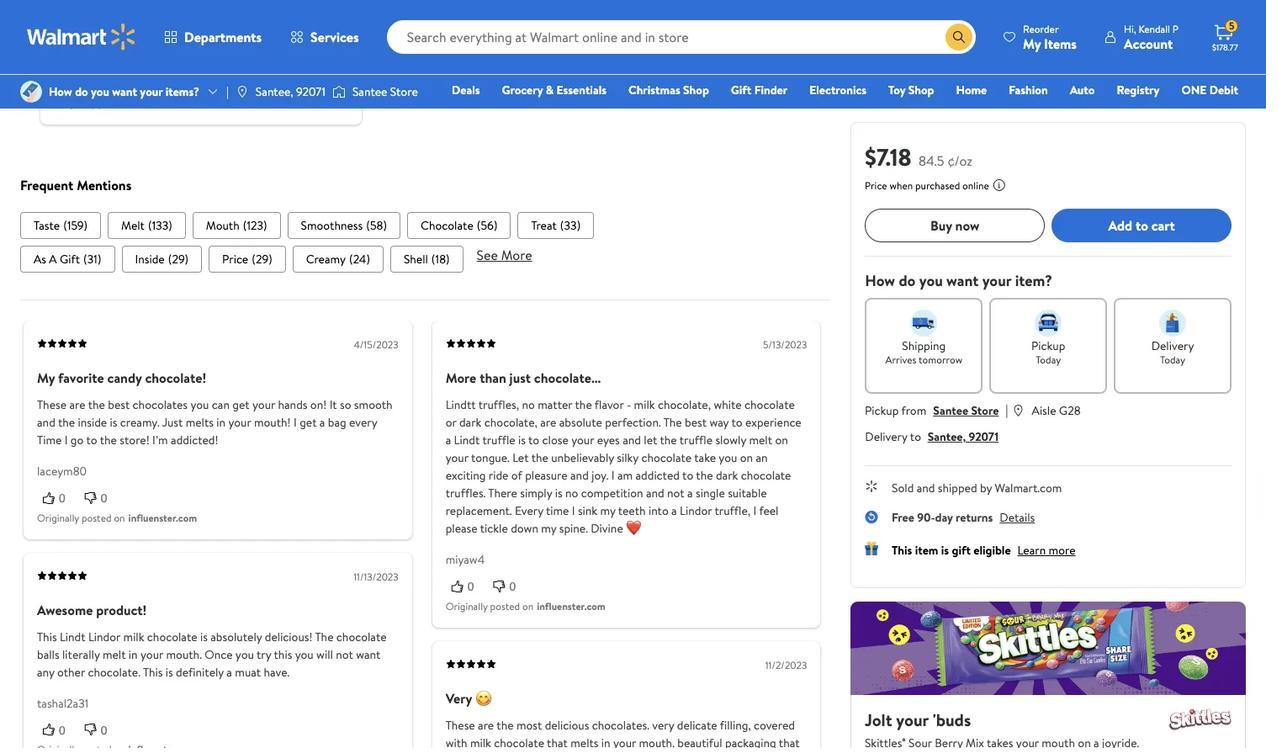 Task type: vqa. For each thing, say whether or not it's contained in the screenshot.
Walmart Plus image to the middle the with
no



Task type: describe. For each thing, give the bounding box(es) containing it.
0 vertical spatial the
[[54, 2, 72, 19]]

delivery for to
[[866, 428, 908, 445]]

store inside the pickup from santee store |
[[972, 402, 1000, 419]]

this up walmart image
[[54, 0, 74, 1]]

list item containing as a gift
[[20, 246, 115, 273]]

lindor inside lindtt truffles, no matter the flavor - milk chocolate, white chocolate or dark chocolate, are absolute perfection.  the best way to experience a lindt truffle is to close your eyes and let the truffle slowly melt on your tongue.  let the unbelievably silky chocolate take you on an exciting ride of pleasure and joy.   i am addicted to the dark chocolate truffles.  there simply is no competition and not a single suitable replacement.  every time i sink my teeth into a lindor truffle, i feel please tickle down my spine.  divine ❤️
[[680, 503, 712, 520]]

g28
[[1060, 402, 1082, 419]]

the up go on the bottom left
[[58, 414, 75, 431]]

0 vertical spatial tashal2a31
[[54, 69, 105, 86]]

simply
[[520, 485, 553, 502]]

to right the 'addicted'
[[683, 467, 694, 484]]

electronics link
[[802, 81, 875, 99]]

0 vertical spatial this lindt lindor milk chocolate is absolutely delicious! the chocolate balls literally melt in your mouth. once you try this you will not want any other chocolate. this is definitely a muat have.
[[54, 0, 345, 54]]

your inside these are the most delicious chocolates. very delicate filling, covered with milk chocolate that melts in your mouth. beautiful packaging tha
[[614, 735, 637, 748]]

to right the way
[[732, 414, 743, 431]]

reorder my items
[[1024, 21, 1077, 53]]

2 truffle from the left
[[680, 432, 713, 449]]

(29) for inside (29)
[[168, 251, 189, 268]]

my favorite candy chocolate!
[[37, 369, 206, 387]]

&
[[546, 82, 554, 98]]

in up 'departments'
[[220, 2, 229, 19]]

1 horizontal spatial balls
[[128, 2, 151, 19]]

exciting
[[446, 467, 486, 484]]

1 vertical spatial literally
[[62, 646, 100, 663]]

0 vertical spatial gift
[[731, 82, 752, 98]]

0 vertical spatial absolutely
[[227, 0, 279, 1]]

list item containing shell
[[390, 246, 463, 273]]

(33)
[[561, 217, 581, 234]]

grocery & essentials
[[502, 82, 607, 98]]

most
[[517, 717, 542, 734]]

posted down tickle
[[490, 599, 520, 613]]

0 horizontal spatial chocolate,
[[485, 414, 538, 431]]

buy now
[[931, 216, 980, 235]]

single
[[696, 485, 725, 502]]

1 horizontal spatial get
[[300, 414, 317, 431]]

0 horizontal spatial try
[[54, 20, 69, 37]]

1 horizontal spatial chocolate,
[[658, 397, 711, 414]]

santee, 92071 button
[[928, 428, 1000, 445]]

can
[[212, 397, 230, 414]]

add to cart
[[1109, 216, 1176, 235]]

mouth. inside these are the most delicious chocolates. very delicate filling, covered with milk chocolate that melts in your mouth. beautiful packaging tha
[[639, 735, 675, 748]]

want down now
[[947, 270, 979, 291]]

1 vertical spatial my
[[542, 520, 557, 537]]

1 vertical spatial definitely
[[176, 664, 224, 681]]

influenster.com down departments popup button
[[145, 96, 214, 110]]

1 horizontal spatial 92071
[[970, 428, 1000, 445]]

1 vertical spatial other
[[57, 664, 85, 681]]

essentials
[[557, 82, 607, 98]]

today for pickup
[[1036, 353, 1062, 367]]

0 vertical spatial literally
[[154, 2, 191, 19]]

1 truffle from the left
[[483, 432, 516, 449]]

one
[[1182, 82, 1207, 98]]

list item containing smoothness
[[288, 212, 401, 239]]

1 vertical spatial mouth.
[[166, 646, 202, 663]]

1 vertical spatial |
[[1007, 401, 1009, 419]]

frequent
[[20, 176, 73, 194]]

0 horizontal spatial muat
[[113, 38, 139, 54]]

1 vertical spatial will
[[317, 646, 333, 663]]

perfection.
[[605, 414, 661, 431]]

posted down laceym80
[[82, 511, 112, 525]]

on left the items?
[[131, 96, 142, 110]]

want left the items?
[[112, 83, 137, 100]]

flavor
[[595, 397, 624, 414]]

home link
[[949, 81, 995, 99]]

0 horizontal spatial 92071
[[296, 83, 326, 100]]

more
[[1050, 542, 1077, 559]]

the right let at the right of page
[[660, 432, 677, 449]]

the down take
[[696, 467, 713, 484]]

this left item
[[893, 542, 913, 559]]

to inside button
[[1136, 216, 1149, 235]]

0 horizontal spatial more
[[446, 369, 477, 387]]

miyaw4
[[446, 552, 485, 568]]

your down product!
[[141, 646, 163, 663]]

1 vertical spatial have.
[[264, 664, 290, 681]]

details button
[[1001, 509, 1036, 526]]

this left services
[[287, 20, 307, 37]]

0 horizontal spatial have.
[[142, 38, 168, 54]]

0 horizontal spatial chocolate.
[[88, 664, 141, 681]]

now
[[956, 216, 980, 235]]

0 vertical spatial lindor
[[105, 0, 137, 1]]

0 horizontal spatial this
[[71, 20, 89, 37]]

santee store
[[353, 83, 418, 100]]

item?
[[1016, 270, 1053, 291]]

1 vertical spatial absolutely
[[211, 629, 262, 645]]

11/2/2023
[[766, 658, 808, 672]]

1 vertical spatial my
[[37, 369, 55, 387]]

cart
[[1152, 216, 1176, 235]]

buy now button
[[866, 209, 1046, 242]]

0 horizontal spatial santee,
[[256, 83, 294, 100]]

$7.18
[[866, 141, 912, 173]]

0 vertical spatial other
[[201, 20, 229, 37]]

-
[[627, 397, 632, 414]]

feel
[[760, 503, 779, 520]]

packaging
[[726, 735, 777, 748]]

price (29)
[[222, 251, 272, 268]]

the up inside
[[88, 397, 105, 414]]

$7.18 84.5 ¢/oz
[[866, 141, 973, 173]]

milk down product!
[[123, 629, 144, 645]]

originally posted on influenster.com up essentials
[[503, 63, 663, 77]]

your down can
[[228, 414, 251, 431]]

0 vertical spatial lindt
[[77, 0, 102, 1]]

time
[[546, 503, 569, 520]]

these are the best chocolates you can get your hands on! it so smooth and the inside is creamy. just melts in your mouth! i get a bag every time i go to the store! i'm addicted!
[[37, 397, 393, 449]]

shop for christmas shop
[[684, 82, 709, 98]]

truffles,
[[479, 397, 519, 414]]

as
[[34, 251, 46, 268]]

list item containing mouth
[[193, 212, 281, 239]]

creamy (24)
[[306, 251, 370, 268]]

1 vertical spatial dark
[[716, 467, 739, 484]]

0 vertical spatial definitely
[[54, 38, 102, 54]]

and down unbelievably
[[571, 467, 589, 484]]

0 vertical spatial mouth.
[[258, 2, 293, 19]]

let
[[513, 450, 529, 467]]

smoothness
[[301, 217, 363, 234]]

inside
[[78, 414, 107, 431]]

list item containing price
[[209, 246, 286, 273]]

this item is gift eligible learn more
[[893, 542, 1077, 559]]

creamy.
[[120, 414, 160, 431]]

chocolate
[[421, 217, 474, 234]]

melt inside lindtt truffles, no matter the flavor - milk chocolate, white chocolate or dark chocolate, are absolute perfection.  the best way to experience a lindt truffle is to close your eyes and let the truffle slowly melt on your tongue.  let the unbelievably silky chocolate take you on an exciting ride of pleasure and joy.   i am addicted to the dark chocolate truffles.  there simply is no competition and not a single suitable replacement.  every time i sink my teeth into a lindor truffle, i feel please tickle down my spine.  divine ❤️
[[750, 432, 773, 449]]

originally up grocery
[[503, 63, 545, 77]]

you inside lindtt truffles, no matter the flavor - milk chocolate, white chocolate or dark chocolate, are absolute perfection.  the best way to experience a lindt truffle is to close your eyes and let the truffle slowly melt on your tongue.  let the unbelievably silky chocolate take you on an exciting ride of pleasure and joy.   i am addicted to the dark chocolate truffles.  there simply is no competition and not a single suitable replacement.  every time i sink my teeth into a lindor truffle, i feel please tickle down my spine.  divine ❤️
[[719, 450, 738, 467]]

your left the items?
[[140, 83, 163, 100]]

a
[[49, 251, 57, 268]]

so
[[340, 397, 351, 414]]

mentions
[[77, 176, 132, 194]]

2 vertical spatial the
[[315, 629, 334, 645]]

posted up grocery & essentials
[[548, 63, 578, 77]]

mouth (123)
[[206, 217, 267, 234]]

i left sink
[[572, 503, 575, 520]]

1 horizontal spatial try
[[257, 646, 271, 663]]

0 horizontal spatial santee
[[353, 83, 388, 100]]

p
[[1173, 21, 1179, 36]]

day
[[936, 509, 954, 526]]

please
[[446, 520, 478, 537]]

delivery today
[[1152, 338, 1195, 367]]

your up unbelievably
[[572, 432, 595, 449]]

hi,
[[1125, 21, 1137, 36]]

creamy
[[306, 251, 346, 268]]

11/13/2023
[[354, 570, 399, 584]]

pickup today
[[1032, 338, 1066, 367]]

the up pleasure
[[532, 450, 549, 467]]

intent image for shipping image
[[911, 310, 938, 337]]

1 vertical spatial tashal2a31
[[37, 695, 89, 712]]

delivery for today
[[1152, 338, 1195, 354]]

influenster.com down spine.
[[537, 599, 606, 613]]

gift finder
[[731, 82, 788, 98]]

on down experience
[[776, 432, 789, 449]]

5
[[1230, 19, 1235, 33]]

free
[[893, 509, 915, 526]]

0 horizontal spatial once
[[205, 646, 233, 663]]

see more list
[[20, 246, 831, 273]]

go
[[71, 432, 84, 449]]

walmart image
[[27, 24, 136, 51]]

originally posted on influenster.com down miyaw4
[[446, 599, 606, 613]]

Walmart Site-Wide search field
[[387, 20, 977, 54]]

0 vertical spatial melt
[[194, 2, 217, 19]]

there
[[488, 485, 518, 502]]

add to cart button
[[1052, 209, 1232, 242]]

list item containing melt
[[108, 212, 186, 239]]

and right sold
[[918, 480, 936, 497]]

best inside these are the best chocolates you can get your hands on! it so smooth and the inside is creamy. just melts in your mouth! i get a bag every time i go to the store! i'm addicted!
[[108, 397, 130, 414]]

this down product!
[[143, 664, 163, 681]]

(159)
[[63, 217, 88, 234]]

1 vertical spatial delicious!
[[265, 629, 313, 645]]

the inside these are the most delicious chocolates. very delicate filling, covered with milk chocolate that melts in your mouth. beautiful packaging tha
[[497, 717, 514, 734]]

originally posted on influenster.com down walmart image
[[54, 96, 214, 110]]

influenster.com down i'm
[[128, 511, 197, 525]]

truffles.
[[446, 485, 486, 502]]

as a gift (31)
[[34, 251, 101, 268]]

i left the am
[[612, 467, 615, 484]]

1 horizontal spatial my
[[601, 503, 616, 520]]

milk inside these are the most delicious chocolates. very delicate filling, covered with milk chocolate that melts in your mouth. beautiful packaging tha
[[470, 735, 491, 748]]

5 $178.77
[[1213, 19, 1239, 53]]

on left an at the right
[[741, 450, 754, 467]]

mouth!
[[254, 414, 291, 431]]

are inside lindtt truffles, no matter the flavor - milk chocolate, white chocolate or dark chocolate, are absolute perfection.  the best way to experience a lindt truffle is to close your eyes and let the truffle slowly melt on your tongue.  let the unbelievably silky chocolate take you on an exciting ride of pleasure and joy.   i am addicted to the dark chocolate truffles.  there simply is no competition and not a single suitable replacement.  every time i sink my teeth into a lindor truffle, i feel please tickle down my spine.  divine ❤️
[[541, 414, 557, 431]]

details
[[1001, 509, 1036, 526]]

this down 'awesome'
[[37, 629, 57, 645]]

suitable
[[728, 485, 767, 502]]

and down the 'addicted'
[[646, 485, 665, 502]]

chocolate!
[[145, 369, 206, 387]]

joy.
[[592, 467, 609, 484]]

grocery
[[502, 82, 543, 98]]

treat
[[532, 217, 557, 234]]

1 horizontal spatial not
[[336, 646, 353, 663]]

matter
[[538, 397, 573, 414]]

melt (133)
[[121, 217, 172, 234]]

0 vertical spatial get
[[233, 397, 250, 414]]

2 vertical spatial lindt
[[60, 629, 86, 645]]

want down 11/13/2023
[[356, 646, 381, 663]]

in down product!
[[129, 646, 138, 663]]

electronics
[[810, 82, 867, 98]]

the inside lindtt truffles, no matter the flavor - milk chocolate, white chocolate or dark chocolate, are absolute perfection.  the best way to experience a lindt truffle is to close your eyes and let the truffle slowly melt on your tongue.  let the unbelievably silky chocolate take you on an exciting ride of pleasure and joy.   i am addicted to the dark chocolate truffles.  there simply is no competition and not a single suitable replacement.  every time i sink my teeth into a lindor truffle, i feel please tickle down my spine.  divine ❤️
[[664, 414, 682, 431]]

0 horizontal spatial |
[[226, 83, 229, 100]]

chocolate (56)
[[421, 217, 498, 234]]

to left close
[[529, 432, 540, 449]]



Task type: locate. For each thing, give the bounding box(es) containing it.
add
[[1109, 216, 1133, 235]]

 image for how do you want your items?
[[20, 81, 42, 103]]

best inside lindtt truffles, no matter the flavor - milk chocolate, white chocolate or dark chocolate, are absolute perfection.  the best way to experience a lindt truffle is to close your eyes and let the truffle slowly melt on your tongue.  let the unbelievably silky chocolate take you on an exciting ride of pleasure and joy.   i am addicted to the dark chocolate truffles.  there simply is no competition and not a single suitable replacement.  every time i sink my teeth into a lindor truffle, i feel please tickle down my spine.  divine ❤️
[[685, 414, 707, 431]]

1 vertical spatial more
[[446, 369, 477, 387]]

have.
[[142, 38, 168, 54], [264, 664, 290, 681]]

list item down taste (159)
[[20, 246, 115, 273]]

toy
[[889, 82, 906, 98]]

pickup down intent image for pickup
[[1032, 338, 1066, 354]]

addicted!
[[171, 432, 218, 449]]

lindt down or
[[454, 432, 480, 449]]

price inside "see more" list
[[222, 251, 248, 268]]

pleasure
[[525, 467, 568, 484]]

chocolate, up the way
[[658, 397, 711, 414]]

in inside these are the best chocolates you can get your hands on! it so smooth and the inside is creamy. just melts in your mouth! i get a bag every time i go to the store! i'm addicted!
[[217, 414, 226, 431]]

more inside list
[[501, 246, 533, 265]]

originally down walmart image
[[54, 96, 96, 110]]

shop for toy shop
[[909, 82, 935, 98]]

originally down miyaw4
[[446, 599, 488, 613]]

(29) for price (29)
[[252, 251, 272, 268]]

divine
[[591, 520, 624, 537]]

are for favorite
[[69, 397, 85, 414]]

$178.77
[[1213, 41, 1239, 53]]

hands
[[278, 397, 308, 414]]

literally
[[154, 2, 191, 19], [62, 646, 100, 663]]

will
[[114, 20, 130, 37], [317, 646, 333, 663]]

1 horizontal spatial |
[[1007, 401, 1009, 419]]

intent image for pickup image
[[1036, 310, 1062, 337]]

list
[[20, 212, 831, 239]]

are up inside
[[69, 397, 85, 414]]

Search search field
[[387, 20, 977, 54]]

0 horizontal spatial pickup
[[866, 402, 900, 419]]

2 (29) from the left
[[252, 251, 272, 268]]

0 vertical spatial not
[[133, 20, 150, 37]]

😋
[[475, 689, 492, 708]]

balls down 'awesome'
[[37, 646, 59, 663]]

1 horizontal spatial santee,
[[928, 428, 967, 445]]

0 horizontal spatial not
[[133, 20, 150, 37]]

intent image for delivery image
[[1160, 310, 1187, 337]]

to down from
[[911, 428, 922, 445]]

your up 'mouth!'
[[253, 397, 275, 414]]

2 vertical spatial mouth.
[[639, 735, 675, 748]]

2 vertical spatial melt
[[103, 646, 126, 663]]

 image
[[236, 85, 249, 98]]

1 horizontal spatial these
[[446, 717, 475, 734]]

and down perfection. on the bottom
[[623, 432, 641, 449]]

chocolates
[[133, 397, 188, 414]]

0 horizontal spatial will
[[114, 20, 130, 37]]

1 vertical spatial price
[[222, 251, 248, 268]]

your down chocolates.
[[614, 735, 637, 748]]

1 vertical spatial are
[[541, 414, 557, 431]]

1 horizontal spatial truffle
[[680, 432, 713, 449]]

very 😋
[[446, 689, 492, 708]]

price for price when purchased online
[[866, 178, 888, 193]]

shop right christmas
[[684, 82, 709, 98]]

0 vertical spatial melts
[[186, 414, 214, 431]]

want left 'departments'
[[153, 20, 178, 37]]

list item containing inside
[[122, 246, 202, 273]]

influenster.com up christmas
[[595, 63, 663, 77]]

| right the items?
[[226, 83, 229, 100]]

chocolate inside these are the most delicious chocolates. very delicate filling, covered with milk chocolate that melts in your mouth. beautiful packaging tha
[[494, 735, 545, 748]]

finder
[[755, 82, 788, 98]]

how up arrives
[[866, 270, 896, 291]]

candy
[[107, 369, 142, 387]]

melt
[[194, 2, 217, 19], [750, 432, 773, 449], [103, 646, 126, 663]]

product!
[[96, 601, 147, 619]]

0 horizontal spatial shop
[[684, 82, 709, 98]]

search icon image
[[953, 30, 966, 44]]

debit
[[1210, 82, 1239, 98]]

learn
[[1019, 542, 1047, 559]]

1 horizontal spatial dark
[[716, 467, 739, 484]]

santee, down the pickup from santee store |
[[928, 428, 967, 445]]

0 vertical spatial best
[[108, 397, 130, 414]]

0 horizontal spatial (29)
[[168, 251, 189, 268]]

originally posted on influenster.com down laceym80
[[37, 511, 197, 525]]

1 horizontal spatial my
[[1024, 34, 1041, 53]]

are down matter
[[541, 414, 557, 431]]

chocolate, down truffles,
[[485, 414, 538, 431]]

today inside delivery today
[[1161, 353, 1186, 367]]

get down on!
[[300, 414, 317, 431]]

84.5
[[919, 152, 945, 170]]

(133)
[[148, 217, 172, 234]]

❤️
[[626, 520, 642, 537]]

santee, 92071
[[256, 83, 326, 100]]

1 vertical spatial pickup
[[866, 402, 900, 419]]

0 vertical spatial store
[[390, 83, 418, 100]]

a inside these are the best chocolates you can get your hands on! it so smooth and the inside is creamy. just melts in your mouth! i get a bag every time i go to the store! i'm addicted!
[[320, 414, 325, 431]]

0 vertical spatial pickup
[[1032, 338, 1066, 354]]

0 horizontal spatial definitely
[[54, 38, 102, 54]]

gifting made easy image
[[866, 542, 879, 556]]

 image
[[20, 81, 42, 103], [332, 83, 346, 100]]

taste (159)
[[34, 217, 88, 234]]

0 vertical spatial more
[[501, 246, 533, 265]]

i down the hands
[[294, 414, 297, 431]]

do down walmart image
[[75, 83, 88, 100]]

absolute
[[560, 414, 603, 431]]

1 vertical spatial these
[[446, 717, 475, 734]]

i'm
[[152, 432, 168, 449]]

(29) right inside
[[168, 251, 189, 268]]

92071 down services popup button
[[296, 83, 326, 100]]

today for delivery
[[1161, 353, 1186, 367]]

pickup for pickup today
[[1032, 338, 1066, 354]]

0 horizontal spatial the
[[54, 2, 72, 19]]

list item up (18)
[[407, 212, 511, 239]]

2 vertical spatial are
[[478, 717, 494, 734]]

how for how do you want your items?
[[49, 83, 72, 100]]

my left items
[[1024, 34, 1041, 53]]

how do you want your items?
[[49, 83, 200, 100]]

¢/oz
[[948, 152, 973, 170]]

any up the items?
[[181, 20, 198, 37]]

0 horizontal spatial best
[[108, 397, 130, 414]]

1 vertical spatial chocolate,
[[485, 414, 538, 431]]

i left go on the bottom left
[[65, 432, 68, 449]]

item
[[916, 542, 939, 559]]

auto
[[1070, 82, 1095, 98]]

spine.
[[560, 520, 588, 537]]

0 vertical spatial any
[[181, 20, 198, 37]]

any down 'awesome'
[[37, 664, 54, 681]]

close
[[543, 432, 569, 449]]

do for how do you want your items?
[[75, 83, 88, 100]]

store
[[390, 83, 418, 100], [972, 402, 1000, 419]]

0 vertical spatial delivery
[[1152, 338, 1195, 354]]

0 vertical spatial no
[[522, 397, 535, 414]]

do for how do you want your item?
[[899, 270, 916, 291]]

today inside pickup today
[[1036, 353, 1062, 367]]

0 vertical spatial try
[[54, 20, 69, 37]]

an
[[756, 450, 768, 467]]

melts inside these are the best chocolates you can get your hands on! it so smooth and the inside is creamy. just melts in your mouth! i get a bag every time i go to the store! i'm addicted!
[[186, 414, 214, 431]]

melt down product!
[[103, 646, 126, 663]]

1 vertical spatial any
[[37, 664, 54, 681]]

0 horizontal spatial no
[[522, 397, 535, 414]]

you
[[327, 2, 345, 19], [92, 20, 111, 37], [91, 83, 109, 100], [920, 270, 943, 291], [191, 397, 209, 414], [719, 450, 738, 467], [236, 646, 254, 663], [295, 646, 314, 663]]

1 vertical spatial balls
[[37, 646, 59, 663]]

0 vertical spatial 92071
[[296, 83, 326, 100]]

0 vertical spatial santee
[[353, 83, 388, 100]]

chocolate. up santee, 92071
[[232, 20, 284, 37]]

1 vertical spatial store
[[972, 402, 1000, 419]]

1 vertical spatial muat
[[235, 664, 261, 681]]

0 button
[[37, 490, 79, 507], [79, 490, 121, 507], [446, 579, 488, 596], [488, 579, 530, 596], [37, 722, 79, 739], [79, 722, 121, 739]]

list item containing treat
[[518, 212, 594, 239]]

how do you want your item?
[[866, 270, 1053, 291]]

the up absolute
[[575, 397, 592, 414]]

1 horizontal spatial today
[[1161, 353, 1186, 367]]

lindt inside lindtt truffles, no matter the flavor - milk chocolate, white chocolate or dark chocolate, are absolute perfection.  the best way to experience a lindt truffle is to close your eyes and let the truffle slowly melt on your tongue.  let the unbelievably silky chocolate take you on an exciting ride of pleasure and joy.   i am addicted to the dark chocolate truffles.  there simply is no competition and not a single suitable replacement.  every time i sink my teeth into a lindor truffle, i feel please tickle down my spine.  divine ❤️
[[454, 432, 480, 449]]

see more
[[477, 246, 533, 265]]

are down 😋
[[478, 717, 494, 734]]

best left the way
[[685, 414, 707, 431]]

1 horizontal spatial the
[[315, 629, 334, 645]]

2 shop from the left
[[909, 82, 935, 98]]

1 horizontal spatial store
[[972, 402, 1000, 419]]

milk inside lindtt truffles, no matter the flavor - milk chocolate, white chocolate or dark chocolate, are absolute perfection.  the best way to experience a lindt truffle is to close your eyes and let the truffle slowly melt on your tongue.  let the unbelievably silky chocolate take you on an exciting ride of pleasure and joy.   i am addicted to the dark chocolate truffles.  there simply is no competition and not a single suitable replacement.  every time i sink my teeth into a lindor truffle, i feel please tickle down my spine.  divine ❤️
[[634, 397, 655, 414]]

get right can
[[233, 397, 250, 414]]

you inside these are the best chocolates you can get your hands on! it so smooth and the inside is creamy. just melts in your mouth! i get a bag every time i go to the store! i'm addicted!
[[191, 397, 209, 414]]

0 horizontal spatial delivery
[[866, 428, 908, 445]]

0 vertical spatial are
[[69, 397, 85, 414]]

free 90-day returns details
[[893, 509, 1036, 526]]

price left when
[[866, 178, 888, 193]]

gift inside "see more" list
[[60, 251, 80, 268]]

your up "exciting"
[[446, 450, 469, 467]]

lindt up walmart image
[[77, 0, 102, 1]]

are for 😋
[[478, 717, 494, 734]]

literally up 'departments'
[[154, 2, 191, 19]]

(18)
[[432, 251, 450, 268]]

favorite
[[58, 369, 104, 387]]

1 vertical spatial get
[[300, 414, 317, 431]]

it
[[330, 397, 337, 414]]

pickup inside the pickup from santee store |
[[866, 402, 900, 419]]

on down down
[[523, 599, 534, 613]]

delivery down from
[[866, 428, 908, 445]]

smooth
[[354, 397, 393, 414]]

shop right toy
[[909, 82, 935, 98]]

gift left finder
[[731, 82, 752, 98]]

0 vertical spatial will
[[114, 20, 130, 37]]

1 vertical spatial santee,
[[928, 428, 967, 445]]

(123)
[[243, 217, 267, 234]]

0 vertical spatial delicious!
[[282, 0, 330, 1]]

to left cart
[[1136, 216, 1149, 235]]

best
[[108, 397, 130, 414], [685, 414, 707, 431]]

2 vertical spatial lindor
[[88, 629, 121, 645]]

one debit walmart+
[[1182, 82, 1239, 122]]

pickup from santee store |
[[866, 401, 1009, 419]]

melts
[[186, 414, 214, 431], [571, 735, 599, 748]]

0 vertical spatial once
[[296, 2, 324, 19]]

0 horizontal spatial dark
[[460, 414, 482, 431]]

on up essentials
[[580, 63, 591, 77]]

list item containing creamy
[[293, 246, 384, 273]]

aisle g28
[[1033, 402, 1082, 419]]

these inside these are the most delicious chocolates. very delicate filling, covered with milk chocolate that melts in your mouth. beautiful packaging tha
[[446, 717, 475, 734]]

0 vertical spatial chocolate,
[[658, 397, 711, 414]]

fashion
[[1010, 82, 1049, 98]]

milk up departments popup button
[[140, 0, 161, 1]]

that
[[547, 735, 568, 748]]

very
[[446, 689, 472, 708]]

kendall
[[1139, 21, 1171, 36]]

1 vertical spatial best
[[685, 414, 707, 431]]

melt up 'departments'
[[194, 2, 217, 19]]

1 vertical spatial the
[[664, 414, 682, 431]]

grocery & essentials link
[[495, 81, 615, 99]]

not inside lindtt truffles, no matter the flavor - milk chocolate, white chocolate or dark chocolate, are absolute perfection.  the best way to experience a lindt truffle is to close your eyes and let the truffle slowly melt on your tongue.  let the unbelievably silky chocolate take you on an exciting ride of pleasure and joy.   i am addicted to the dark chocolate truffles.  there simply is no competition and not a single suitable replacement.  every time i sink my teeth into a lindor truffle, i feel please tickle down my spine.  divine ❤️
[[668, 485, 685, 502]]

melt up an at the right
[[750, 432, 773, 449]]

your up 'departments'
[[232, 2, 255, 19]]

1 vertical spatial melt
[[750, 432, 773, 449]]

way
[[710, 414, 729, 431]]

the down inside
[[100, 432, 117, 449]]

1 (29) from the left
[[168, 251, 189, 268]]

laceym80
[[37, 463, 87, 480]]

0 horizontal spatial melt
[[103, 646, 126, 663]]

2 horizontal spatial the
[[664, 414, 682, 431]]

toy shop link
[[881, 81, 942, 99]]

and inside these are the best chocolates you can get your hands on! it so smooth and the inside is creamy. just melts in your mouth! i get a bag every time i go to the store! i'm addicted!
[[37, 414, 55, 431]]

1 horizontal spatial once
[[296, 2, 324, 19]]

milk right with
[[470, 735, 491, 748]]

1 horizontal spatial no
[[566, 485, 579, 502]]

down
[[511, 520, 539, 537]]

originally down laceym80
[[37, 511, 79, 525]]

1 horizontal spatial pickup
[[1032, 338, 1066, 354]]

departments
[[184, 28, 262, 46]]

your left the item?
[[983, 270, 1012, 291]]

1 vertical spatial chocolate.
[[88, 664, 141, 681]]

addicted
[[636, 467, 680, 484]]

1 horizontal spatial do
[[899, 270, 916, 291]]

list item down (133)
[[122, 246, 202, 273]]

0 vertical spatial |
[[226, 83, 229, 100]]

santee
[[353, 83, 388, 100], [934, 402, 969, 419]]

0 vertical spatial this
[[71, 20, 89, 37]]

1 horizontal spatial any
[[181, 20, 198, 37]]

1 horizontal spatial (29)
[[252, 251, 272, 268]]

am
[[618, 467, 633, 484]]

list item up the creamy (24)
[[288, 212, 401, 239]]

in inside these are the most delicious chocolates. very delicate filling, covered with milk chocolate that melts in your mouth. beautiful packaging tha
[[602, 735, 611, 748]]

92071
[[296, 83, 326, 100], [970, 428, 1000, 445]]

your
[[232, 2, 255, 19], [140, 83, 163, 100], [983, 270, 1012, 291], [253, 397, 275, 414], [228, 414, 251, 431], [572, 432, 595, 449], [446, 450, 469, 467], [141, 646, 163, 663], [614, 735, 637, 748]]

1 horizontal spatial definitely
[[176, 664, 224, 681]]

santee down services
[[353, 83, 388, 100]]

melts up addicted!
[[186, 414, 214, 431]]

i left 'feel'
[[754, 503, 757, 520]]

shell
[[404, 251, 428, 268]]

1 vertical spatial no
[[566, 485, 579, 502]]

list item down (123)
[[209, 246, 286, 273]]

today down intent image for pickup
[[1036, 353, 1062, 367]]

1 today from the left
[[1036, 353, 1062, 367]]

delivery down intent image for delivery on the right of the page
[[1152, 338, 1195, 354]]

| left aisle on the right
[[1007, 401, 1009, 419]]

melts inside these are the most delicious chocolates. very delicate filling, covered with milk chocolate that melts in your mouth. beautiful packaging tha
[[571, 735, 599, 748]]

these up time
[[37, 397, 67, 414]]

to inside these are the best chocolates you can get your hands on! it so smooth and the inside is creamy. just melts in your mouth! i get a bag every time i go to the store! i'm addicted!
[[86, 432, 97, 449]]

1 vertical spatial try
[[257, 646, 271, 663]]

toy shop
[[889, 82, 935, 98]]

1 horizontal spatial chocolate.
[[232, 20, 284, 37]]

are inside these are the most delicious chocolates. very delicate filling, covered with milk chocolate that melts in your mouth. beautiful packaging tha
[[478, 717, 494, 734]]

price for price (29)
[[222, 251, 248, 268]]

0 horizontal spatial my
[[37, 369, 55, 387]]

more right "see"
[[501, 246, 533, 265]]

posted left the items?
[[98, 96, 128, 110]]

list item up see more button
[[518, 212, 594, 239]]

learn more button
[[1019, 542, 1077, 559]]

in down chocolates.
[[602, 735, 611, 748]]

how for how do you want your item?
[[866, 270, 896, 291]]

1 horizontal spatial have.
[[264, 664, 290, 681]]

milk
[[140, 0, 161, 1], [634, 397, 655, 414], [123, 629, 144, 645], [470, 735, 491, 748]]

dark right or
[[460, 414, 482, 431]]

frequent mentions
[[20, 176, 132, 194]]

list item up inside
[[108, 212, 186, 239]]

my inside reorder my items
[[1024, 34, 1041, 53]]

christmas
[[629, 82, 681, 98]]

legal information image
[[993, 178, 1007, 192]]

gift
[[953, 542, 972, 559]]

is inside these are the best chocolates you can get your hands on! it so smooth and the inside is creamy. just melts in your mouth! i get a bag every time i go to the store! i'm addicted!
[[110, 414, 117, 431]]

1 horizontal spatial other
[[201, 20, 229, 37]]

definitely
[[54, 38, 102, 54], [176, 664, 224, 681]]

1 shop from the left
[[684, 82, 709, 98]]

inside (29)
[[135, 251, 189, 268]]

santee inside the pickup from santee store |
[[934, 402, 969, 419]]

buy
[[931, 216, 953, 235]]

tashal2a31
[[54, 69, 105, 86], [37, 695, 89, 712]]

these for my
[[37, 397, 67, 414]]

just
[[162, 414, 183, 431]]

list item down smoothness (58)
[[293, 246, 384, 273]]

these for very
[[446, 717, 475, 734]]

chocolate
[[164, 0, 214, 1], [75, 2, 126, 19], [745, 397, 795, 414], [642, 450, 692, 467], [741, 467, 792, 484], [147, 629, 198, 645], [337, 629, 387, 645], [494, 735, 545, 748]]

2 horizontal spatial not
[[668, 485, 685, 502]]

0
[[59, 492, 65, 505], [101, 492, 107, 505], [468, 580, 474, 594], [510, 580, 516, 594], [59, 724, 65, 737], [101, 724, 107, 737]]

to right go on the bottom left
[[86, 432, 97, 449]]

0 vertical spatial santee,
[[256, 83, 294, 100]]

are inside these are the best chocolates you can get your hands on! it so smooth and the inside is creamy. just melts in your mouth! i get a bag every time i go to the store! i'm addicted!
[[69, 397, 85, 414]]

list item containing chocolate
[[407, 212, 511, 239]]

1 horizontal spatial this
[[274, 646, 292, 663]]

0 horizontal spatial get
[[233, 397, 250, 414]]

dark up single
[[716, 467, 739, 484]]

melt
[[121, 217, 145, 234]]

into
[[649, 503, 669, 520]]

lindor down single
[[680, 503, 712, 520]]

santee,
[[256, 83, 294, 100], [928, 428, 967, 445]]

list item
[[20, 212, 101, 239], [108, 212, 186, 239], [193, 212, 281, 239], [288, 212, 401, 239], [407, 212, 511, 239], [518, 212, 594, 239], [20, 246, 115, 273], [122, 246, 202, 273], [209, 246, 286, 273], [293, 246, 384, 273], [390, 246, 463, 273]]

auto link
[[1063, 81, 1103, 99]]

reorder
[[1024, 21, 1059, 36]]

literally down awesome product!
[[62, 646, 100, 663]]

2 horizontal spatial are
[[541, 414, 557, 431]]

from
[[902, 402, 927, 419]]

these inside these are the best chocolates you can get your hands on! it so smooth and the inside is creamy. just melts in your mouth! i get a bag every time i go to the store! i'm addicted!
[[37, 397, 67, 414]]

truffle up tongue.
[[483, 432, 516, 449]]

pickup for pickup from santee store |
[[866, 402, 900, 419]]

1 horizontal spatial gift
[[731, 82, 752, 98]]

on down store!
[[114, 511, 125, 525]]

list item containing taste
[[20, 212, 101, 239]]

 image for santee store
[[332, 83, 346, 100]]

list containing taste
[[20, 212, 831, 239]]

chocolate. down product!
[[88, 664, 141, 681]]

1 vertical spatial how
[[866, 270, 896, 291]]

store left deals
[[390, 83, 418, 100]]

1 vertical spatial this lindt lindor milk chocolate is absolutely delicious! the chocolate balls literally melt in your mouth. once you try this you will not want any other chocolate. this is definitely a muat have.
[[37, 629, 387, 681]]

2 today from the left
[[1161, 353, 1186, 367]]

posted
[[548, 63, 578, 77], [98, 96, 128, 110], [82, 511, 112, 525], [490, 599, 520, 613]]



